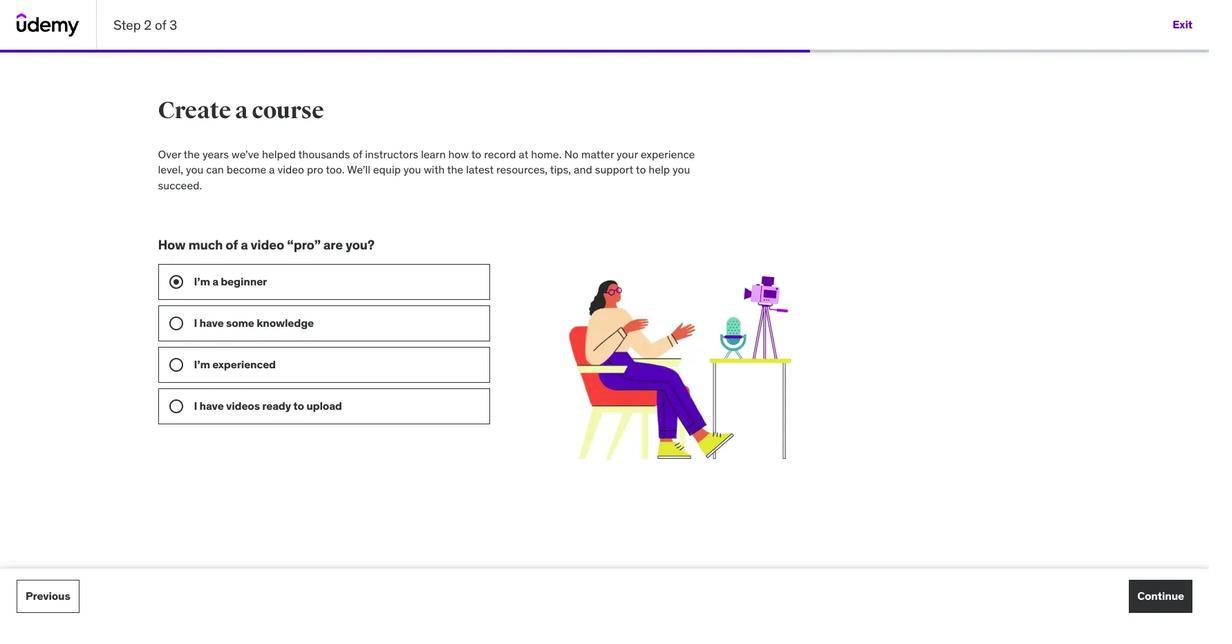 Task type: vqa. For each thing, say whether or not it's contained in the screenshot.
xsmall icon related to Personal Development
no



Task type: locate. For each thing, give the bounding box(es) containing it.
to up latest
[[471, 147, 481, 161]]

previous
[[26, 589, 70, 603]]

0 vertical spatial video
[[278, 163, 304, 177]]

i left videos
[[194, 399, 197, 413]]

tips,
[[550, 163, 571, 177]]

latest
[[466, 163, 494, 177]]

1 vertical spatial the
[[447, 163, 463, 177]]

create
[[158, 96, 231, 125]]

2 horizontal spatial you
[[673, 163, 690, 177]]

to right ready
[[293, 399, 304, 413]]

course
[[252, 96, 324, 125]]

3 you from the left
[[673, 163, 690, 177]]

a left beginner
[[212, 274, 218, 288]]

of up we'll
[[353, 147, 362, 161]]

a
[[235, 96, 248, 125], [269, 163, 275, 177], [241, 237, 248, 253], [212, 274, 218, 288]]

i have videos ready to upload
[[194, 399, 342, 413]]

we'll
[[347, 163, 370, 177]]

2 horizontal spatial of
[[353, 147, 362, 161]]

a down helped
[[269, 163, 275, 177]]

with
[[424, 163, 445, 177]]

i'm left experienced
[[194, 357, 210, 371]]

video inside over the years we've helped thousands of instructors learn how to record at home. no matter your experience level, you can become a video pro too. we'll equip you with the latest resources, tips, and support to help you succeed.
[[278, 163, 304, 177]]

1 i from the top
[[194, 316, 197, 330]]

0 vertical spatial i
[[194, 316, 197, 330]]

2 horizontal spatial to
[[636, 163, 646, 177]]

2 have from the top
[[200, 399, 224, 413]]

video left "pro"
[[251, 237, 284, 253]]

0 vertical spatial i'm
[[194, 274, 210, 288]]

of
[[155, 16, 166, 33], [353, 147, 362, 161], [226, 237, 238, 253]]

0 horizontal spatial the
[[184, 147, 200, 161]]

step
[[113, 16, 141, 33]]

learn
[[421, 147, 446, 161]]

you left can
[[186, 163, 203, 177]]

2 vertical spatial of
[[226, 237, 238, 253]]

have
[[200, 316, 224, 330], [200, 399, 224, 413]]

2 i from the top
[[194, 399, 197, 413]]

3
[[169, 16, 177, 33]]

the right over
[[184, 147, 200, 161]]

0 vertical spatial have
[[200, 316, 224, 330]]

0 vertical spatial to
[[471, 147, 481, 161]]

you left 'with'
[[404, 163, 421, 177]]

of right much
[[226, 237, 238, 253]]

1 i'm from the top
[[194, 274, 210, 288]]

your
[[617, 147, 638, 161]]

can
[[206, 163, 224, 177]]

video
[[278, 163, 304, 177], [251, 237, 284, 253]]

2 i'm from the top
[[194, 357, 210, 371]]

of right 2
[[155, 16, 166, 33]]

1 vertical spatial i
[[194, 399, 197, 413]]

1 horizontal spatial of
[[226, 237, 238, 253]]

pro
[[307, 163, 323, 177]]

1 have from the top
[[200, 316, 224, 330]]

1 horizontal spatial you
[[404, 163, 421, 177]]

i
[[194, 316, 197, 330], [194, 399, 197, 413]]

to left help
[[636, 163, 646, 177]]

i'm down much
[[194, 274, 210, 288]]

1 you from the left
[[186, 163, 203, 177]]

1 vertical spatial i'm
[[194, 357, 210, 371]]

0 vertical spatial of
[[155, 16, 166, 33]]

to
[[471, 147, 481, 161], [636, 163, 646, 177], [293, 399, 304, 413]]

of for step 2 of 3
[[155, 16, 166, 33]]

the down how
[[447, 163, 463, 177]]

1 vertical spatial of
[[353, 147, 362, 161]]

i have some knowledge
[[194, 316, 314, 330]]

i'm
[[194, 274, 210, 288], [194, 357, 210, 371]]

beginner
[[221, 274, 267, 288]]

step 2 of 3
[[113, 16, 177, 33]]

how much of a video "pro" are you?
[[158, 237, 375, 253]]

have left videos
[[200, 399, 224, 413]]

and
[[574, 163, 592, 177]]

a up the we've
[[235, 96, 248, 125]]

video down helped
[[278, 163, 304, 177]]

0 horizontal spatial of
[[155, 16, 166, 33]]

you down experience
[[673, 163, 690, 177]]

experienced
[[212, 357, 276, 371]]

have left some
[[200, 316, 224, 330]]

1 horizontal spatial to
[[471, 147, 481, 161]]

have for some
[[200, 316, 224, 330]]

a up beginner
[[241, 237, 248, 253]]

support
[[595, 163, 633, 177]]

the
[[184, 147, 200, 161], [447, 163, 463, 177]]

you
[[186, 163, 203, 177], [404, 163, 421, 177], [673, 163, 690, 177]]

2
[[144, 16, 152, 33]]

1 vertical spatial have
[[200, 399, 224, 413]]

i left some
[[194, 316, 197, 330]]

0 horizontal spatial to
[[293, 399, 304, 413]]

0 horizontal spatial you
[[186, 163, 203, 177]]



Task type: describe. For each thing, give the bounding box(es) containing it.
1 vertical spatial video
[[251, 237, 284, 253]]

2 vertical spatial to
[[293, 399, 304, 413]]

years
[[203, 147, 229, 161]]

2 you from the left
[[404, 163, 421, 177]]

continue button
[[1129, 580, 1192, 613]]

1 vertical spatial to
[[636, 163, 646, 177]]

upload
[[306, 399, 342, 413]]

equip
[[373, 163, 401, 177]]

matter
[[581, 147, 614, 161]]

1 horizontal spatial the
[[447, 163, 463, 177]]

previous button
[[17, 580, 79, 613]]

udemy image
[[17, 13, 79, 37]]

of for how much of a video "pro" are you?
[[226, 237, 238, 253]]

too.
[[326, 163, 345, 177]]

succeed.
[[158, 178, 202, 192]]

level,
[[158, 163, 183, 177]]

how
[[448, 147, 469, 161]]

"pro"
[[287, 237, 321, 253]]

we've
[[232, 147, 259, 161]]

a inside over the years we've helped thousands of instructors learn how to record at home. no matter your experience level, you can become a video pro too. we'll equip you with the latest resources, tips, and support to help you succeed.
[[269, 163, 275, 177]]

of inside over the years we've helped thousands of instructors learn how to record at home. no matter your experience level, you can become a video pro too. we'll equip you with the latest resources, tips, and support to help you succeed.
[[353, 147, 362, 161]]

knowledge
[[257, 316, 314, 330]]

become
[[227, 163, 266, 177]]

home.
[[531, 147, 562, 161]]

videos
[[226, 399, 260, 413]]

no
[[564, 147, 579, 161]]

record
[[484, 147, 516, 161]]

over
[[158, 147, 181, 161]]

resources,
[[496, 163, 548, 177]]

instructors
[[365, 147, 418, 161]]

continue
[[1137, 589, 1184, 603]]

at
[[519, 147, 528, 161]]

i'm for i'm a beginner
[[194, 274, 210, 288]]

over the years we've helped thousands of instructors learn how to record at home. no matter your experience level, you can become a video pro too. we'll equip you with the latest resources, tips, and support to help you succeed.
[[158, 147, 695, 192]]

you?
[[346, 237, 375, 253]]

some
[[226, 316, 254, 330]]

helped
[[262, 147, 296, 161]]

have for videos
[[200, 399, 224, 413]]

i'm a beginner
[[194, 274, 267, 288]]

exit
[[1173, 18, 1192, 31]]

exit button
[[1173, 8, 1192, 41]]

i for i have videos ready to upload
[[194, 399, 197, 413]]

experience
[[641, 147, 695, 161]]

help
[[649, 163, 670, 177]]

i for i have some knowledge
[[194, 316, 197, 330]]

ready
[[262, 399, 291, 413]]

step 2 of 3 element
[[0, 50, 810, 53]]

thousands
[[298, 147, 350, 161]]

create a course
[[158, 96, 324, 125]]

i'm for i'm experienced
[[194, 357, 210, 371]]

are
[[323, 237, 343, 253]]

i'm experienced
[[194, 357, 276, 371]]

how
[[158, 237, 186, 253]]

0 vertical spatial the
[[184, 147, 200, 161]]

much
[[188, 237, 223, 253]]



